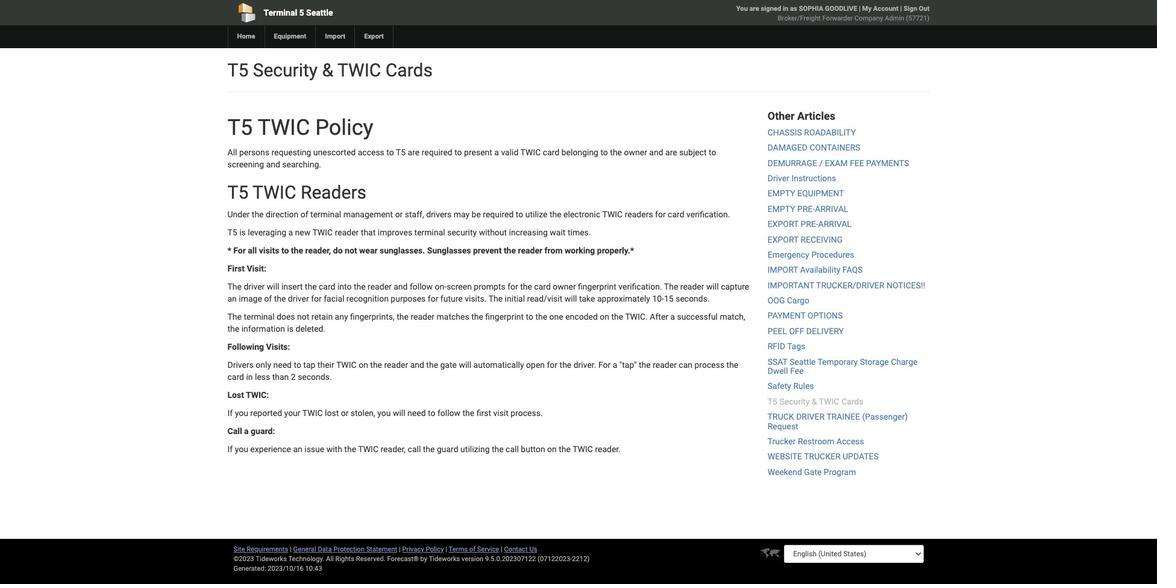 Task type: vqa. For each thing, say whether or not it's contained in the screenshot.
℠
no



Task type: describe. For each thing, give the bounding box(es) containing it.
the down first
[[228, 282, 242, 292]]

export pre-arrival link
[[768, 220, 852, 229]]

you for issue
[[235, 445, 248, 454]]

on for fingerprint
[[600, 312, 610, 322]]

(57721)
[[906, 14, 930, 22]]

requesting
[[272, 147, 311, 157]]

fee
[[791, 367, 804, 376]]

contact
[[504, 546, 528, 554]]

the down new
[[291, 246, 303, 255]]

truck
[[768, 413, 795, 422]]

to right subject
[[709, 147, 717, 157]]

the down visits.
[[472, 312, 483, 322]]

for left 'facial' at the left
[[311, 294, 322, 304]]

request
[[768, 422, 799, 431]]

one
[[550, 312, 564, 322]]

on inside the drivers only need to tap their twic on the reader and the gate will automatically open for the driver. for a "tap" the reader can process the card in less than 2 seconds.
[[359, 360, 368, 370]]

1 vertical spatial follow
[[438, 409, 461, 418]]

t5 twic readers
[[228, 182, 367, 203]]

follow inside the driver will insert the card into the reader and follow on-screen prompts for the card owner fingerprint verification. the reader will capture an image of the driver for facial recognition purposes for future visits. the initial read/visit will take approximately 10-15 seconds.
[[410, 282, 433, 292]]

| up "9.5.0.202307122"
[[501, 546, 503, 554]]

export
[[364, 33, 384, 40]]

in inside the drivers only need to tap their twic on the reader and the gate will automatically open for the driver. for a "tap" the reader can process the card in less than 2 seconds.
[[246, 372, 253, 382]]

the down purposes
[[397, 312, 409, 322]]

future
[[441, 294, 463, 304]]

t5 for t5 twic policy
[[228, 115, 253, 140]]

process.
[[511, 409, 543, 418]]

equipment
[[274, 33, 307, 40]]

0 horizontal spatial seattle
[[306, 8, 333, 17]]

1 vertical spatial arrival
[[819, 220, 852, 229]]

0 vertical spatial security
[[253, 60, 318, 81]]

seconds. inside the drivers only need to tap their twic on the reader and the gate will automatically open for the driver. for a "tap" the reader can process the card in less than 2 seconds.
[[298, 372, 332, 382]]

reported
[[250, 409, 282, 418]]

"tap"
[[620, 360, 637, 370]]

open
[[526, 360, 545, 370]]

the left driver.
[[560, 360, 572, 370]]

the left guard
[[423, 445, 435, 454]]

cards inside other articles chassis roadability damaged containers demurrage / exam fee payments driver instructions empty equipment empty pre-arrival export pre-arrival export receiving emergency procedures import availability faqs important trucker/driver notices!! oog cargo payment options peel off delivery rfid tags ssat seattle temporary storage charge dwell fee safety rules t5 security & twic cards truck driver trainee (passenger) request trucker restroom access website trucker updates weekend gate program
[[842, 397, 864, 407]]

and inside the drivers only need to tap their twic on the reader and the gate will automatically open for the driver. for a "tap" the reader can process the card in less than 2 seconds.
[[410, 360, 424, 370]]

process
[[695, 360, 725, 370]]

visits.
[[465, 294, 487, 304]]

reader up do
[[335, 228, 359, 237]]

a inside all persons requesting unescorted access to t5 are required to present a valid twic card belonging to the owner and are subject to screening and searching.
[[495, 147, 499, 157]]

visits
[[259, 246, 279, 255]]

t5 inside other articles chassis roadability damaged containers demurrage / exam fee payments driver instructions empty equipment empty pre-arrival export pre-arrival export receiving emergency procedures import availability faqs important trucker/driver notices!! oog cargo payment options peel off delivery rfid tags ssat seattle temporary storage charge dwell fee safety rules t5 security & twic cards truck driver trainee (passenger) request trucker restroom access website trucker updates weekend gate program
[[768, 397, 778, 407]]

peel off delivery link
[[768, 327, 844, 336]]

terminal 5 seattle link
[[228, 0, 510, 25]]

fingerprints,
[[350, 312, 395, 322]]

reader down increasing
[[518, 246, 543, 255]]

terms
[[449, 546, 468, 554]]

for inside the drivers only need to tap their twic on the reader and the gate will automatically open for the driver. for a "tap" the reader can process the card in less than 2 seconds.
[[547, 360, 558, 370]]

guard:
[[251, 427, 275, 436]]

be
[[472, 210, 481, 219]]

1 horizontal spatial required
[[483, 210, 514, 219]]

other
[[768, 110, 795, 122]]

temporary
[[818, 357, 858, 367]]

driver
[[797, 413, 825, 422]]

the left gate
[[427, 360, 438, 370]]

and down requesting
[[266, 160, 280, 169]]

1 horizontal spatial reader,
[[381, 445, 406, 454]]

rfid
[[768, 342, 786, 352]]

card right readers
[[668, 210, 685, 219]]

forwarder
[[823, 14, 853, 22]]

site requirements link
[[234, 546, 288, 554]]

twic up direction
[[253, 182, 296, 203]]

twic right new
[[313, 228, 333, 237]]

| left sign at right
[[901, 5, 902, 13]]

t5 for t5 security & twic cards
[[228, 60, 249, 81]]

gate
[[440, 360, 457, 370]]

emergency
[[768, 250, 810, 260]]

0 horizontal spatial policy
[[315, 115, 374, 140]]

the left one
[[536, 312, 548, 322]]

t5 twic policy
[[228, 115, 374, 140]]

all inside all persons requesting unescorted access to t5 are required to present a valid twic card belonging to the owner and are subject to screening and searching.
[[228, 147, 237, 157]]

out
[[919, 5, 930, 13]]

to right belonging
[[601, 147, 608, 157]]

the left twic.
[[612, 312, 624, 322]]

card up 'facial' at the left
[[319, 282, 336, 292]]

can
[[679, 360, 693, 370]]

1 horizontal spatial verification.
[[687, 210, 730, 219]]

the up 'following'
[[228, 324, 240, 334]]

seattle inside other articles chassis roadability damaged containers demurrage / exam fee payments driver instructions empty equipment empty pre-arrival export pre-arrival export receiving emergency procedures import availability faqs important trucker/driver notices!! oog cargo payment options peel off delivery rfid tags ssat seattle temporary storage charge dwell fee safety rules t5 security & twic cards truck driver trainee (passenger) request trucker restroom access website trucker updates weekend gate program
[[790, 357, 816, 367]]

the right utilizing
[[492, 445, 504, 454]]

the down prompts
[[489, 294, 503, 304]]

weekend
[[768, 468, 802, 477]]

| left my
[[859, 5, 861, 13]]

than
[[272, 372, 289, 382]]

for up initial
[[508, 282, 518, 292]]

card up read/visit
[[534, 282, 551, 292]]

t5 inside all persons requesting unescorted access to t5 are required to present a valid twic card belonging to the owner and are subject to screening and searching.
[[396, 147, 406, 157]]

following
[[228, 342, 264, 352]]

2 export from the top
[[768, 235, 799, 245]]

first visit:
[[228, 264, 266, 274]]

to left 'utilize'
[[516, 210, 524, 219]]

will left capture
[[707, 282, 719, 292]]

purposes
[[391, 294, 426, 304]]

the left 'first'
[[463, 409, 475, 418]]

2 empty from the top
[[768, 204, 796, 214]]

1 vertical spatial an
[[293, 445, 303, 454]]

0 vertical spatial &
[[322, 60, 334, 81]]

driver instructions link
[[768, 174, 837, 183]]

owner inside all persons requesting unescorted access to t5 are required to present a valid twic card belonging to the owner and are subject to screening and searching.
[[624, 147, 648, 157]]

will left insert
[[267, 282, 279, 292]]

ssat seattle temporary storage charge dwell fee link
[[768, 357, 918, 376]]

guard
[[437, 445, 459, 454]]

chassis
[[768, 128, 802, 137]]

the up initial
[[520, 282, 532, 292]]

all persons requesting unescorted access to t5 are required to present a valid twic card belonging to the owner and are subject to screening and searching.
[[228, 147, 717, 169]]

payment options link
[[768, 311, 843, 321]]

safety
[[768, 382, 792, 392]]

delivery
[[807, 327, 844, 336]]

0 vertical spatial cards
[[386, 60, 433, 81]]

and left subject
[[650, 147, 664, 157]]

to up if you experience an issue with the twic reader, call the guard utilizing the call button on the twic reader.
[[428, 409, 436, 418]]

& inside other articles chassis roadability damaged containers demurrage / exam fee payments driver instructions empty equipment empty pre-arrival export pre-arrival export receiving emergency procedures import availability faqs important trucker/driver notices!! oog cargo payment options peel off delivery rfid tags ssat seattle temporary storage charge dwell fee safety rules t5 security & twic cards truck driver trainee (passenger) request trucker restroom access website trucker updates weekend gate program
[[812, 397, 817, 407]]

1 call from the left
[[408, 445, 421, 454]]

reader up successful
[[681, 282, 705, 292]]

twic up requesting
[[258, 115, 310, 140]]

off
[[790, 327, 805, 336]]

containers
[[810, 143, 861, 153]]

the up wait
[[550, 210, 562, 219]]

under the direction of terminal management or staff, drivers may be required to utilize the electronic twic readers for card verification.
[[228, 210, 730, 219]]

you right the stolen,
[[378, 409, 391, 418]]

terminal
[[264, 8, 297, 17]]

tap
[[303, 360, 316, 370]]

new
[[295, 228, 311, 237]]

data
[[318, 546, 332, 554]]

insert
[[282, 282, 303, 292]]

2 horizontal spatial terminal
[[415, 228, 445, 237]]

or for staff,
[[395, 210, 403, 219]]

0 vertical spatial not
[[345, 246, 357, 255]]

1 horizontal spatial of
[[301, 210, 308, 219]]

payment
[[768, 311, 806, 321]]

sunglasses.
[[380, 246, 425, 255]]

trucker/driver
[[817, 281, 885, 290]]

present
[[464, 147, 493, 157]]

t5 for t5 is leveraging a new twic reader that improves terminal security without increasing wait times.
[[228, 228, 237, 237]]

the up recognition
[[354, 282, 366, 292]]

terminal inside the terminal does not retain any fingerprints, the reader matches the fingerprint to the one encoded on the twic. after a successful match, the information is deleted.
[[244, 312, 275, 322]]

will right the stolen,
[[393, 409, 406, 418]]

policy inside the site requirements | general data protection statement | privacy policy | terms of service | contact us ©2023 tideworks technology. all rights reserved. forecast® by tideworks version 9.5.0.202307122 (07122023-2212) generated: 2023/10/16 10:43
[[426, 546, 444, 554]]

the down insert
[[274, 294, 286, 304]]

take
[[579, 294, 595, 304]]

twic inside all persons requesting unescorted access to t5 are required to present a valid twic card belonging to the owner and are subject to screening and searching.
[[521, 147, 541, 157]]

export link
[[355, 25, 393, 48]]

the inside all persons requesting unescorted access to t5 are required to present a valid twic card belonging to the owner and are subject to screening and searching.
[[610, 147, 622, 157]]

utilize
[[526, 210, 548, 219]]

program
[[824, 468, 857, 477]]

the right insert
[[305, 282, 317, 292]]

the right with
[[345, 445, 356, 454]]

import link
[[316, 25, 355, 48]]

my account link
[[863, 5, 899, 13]]

you are signed in as sophia goodlive | my account | sign out broker/freight forwarder company admin (57721)
[[737, 5, 930, 22]]

belonging
[[562, 147, 599, 157]]

roadability
[[805, 128, 856, 137]]

1 export from the top
[[768, 220, 799, 229]]

| left general
[[290, 546, 292, 554]]

prompts
[[474, 282, 506, 292]]

| up the 'tideworks'
[[446, 546, 447, 554]]

for inside the drivers only need to tap their twic on the reader and the gate will automatically open for the driver. for a "tap" the reader can process the card in less than 2 seconds.
[[599, 360, 611, 370]]

twic left lost
[[303, 409, 323, 418]]

call a guard:
[[228, 427, 275, 436]]

website
[[768, 452, 803, 462]]

lost
[[325, 409, 339, 418]]

of inside the driver will insert the card into the reader and follow on-screen prompts for the card owner fingerprint verification. the reader will capture an image of the driver for facial recognition purposes for future visits. the initial read/visit will take approximately 10-15 seconds.
[[264, 294, 272, 304]]

stolen,
[[351, 409, 376, 418]]

trucker
[[768, 437, 796, 447]]

twic left reader.
[[573, 445, 593, 454]]

their
[[318, 360, 334, 370]]

site
[[234, 546, 245, 554]]

2212)
[[572, 556, 590, 564]]

reader left can
[[653, 360, 677, 370]]

1 empty from the top
[[768, 189, 796, 199]]

to left present
[[455, 147, 462, 157]]

general
[[293, 546, 316, 554]]

restroom
[[798, 437, 835, 447]]

card inside all persons requesting unescorted access to t5 are required to present a valid twic card belonging to the owner and are subject to screening and searching.
[[543, 147, 560, 157]]

the down fingerprints,
[[370, 360, 382, 370]]

damaged containers link
[[768, 143, 861, 153]]



Task type: locate. For each thing, give the bounding box(es) containing it.
on right button
[[548, 445, 557, 454]]

to inside the terminal does not retain any fingerprints, the reader matches the fingerprint to the one encoded on the twic. after a successful match, the information is deleted.
[[526, 312, 534, 322]]

1 horizontal spatial seattle
[[790, 357, 816, 367]]

0 horizontal spatial required
[[422, 147, 453, 157]]

the right process
[[727, 360, 739, 370]]

us
[[530, 546, 538, 554]]

of up new
[[301, 210, 308, 219]]

twic right with
[[358, 445, 379, 454]]

not inside the terminal does not retain any fingerprints, the reader matches the fingerprint to the one encoded on the twic. after a successful match, the information is deleted.
[[297, 312, 310, 322]]

export
[[768, 220, 799, 229], [768, 235, 799, 245]]

t5 for t5 twic readers
[[228, 182, 249, 203]]

1 vertical spatial pre-
[[801, 220, 819, 229]]

is inside the terminal does not retain any fingerprints, the reader matches the fingerprint to the one encoded on the twic. after a successful match, the information is deleted.
[[287, 324, 294, 334]]

screen
[[447, 282, 472, 292]]

in left less
[[246, 372, 253, 382]]

call left button
[[506, 445, 519, 454]]

twic right the "valid"
[[521, 147, 541, 157]]

0 horizontal spatial of
[[264, 294, 272, 304]]

seconds. down the tap
[[298, 372, 332, 382]]

may
[[454, 210, 470, 219]]

0 vertical spatial all
[[228, 147, 237, 157]]

0 horizontal spatial &
[[322, 60, 334, 81]]

1 vertical spatial owner
[[553, 282, 576, 292]]

1 horizontal spatial owner
[[624, 147, 648, 157]]

on for guard
[[548, 445, 557, 454]]

pre-
[[798, 204, 815, 214], [801, 220, 819, 229]]

button
[[521, 445, 545, 454]]

0 horizontal spatial driver
[[244, 282, 265, 292]]

10-
[[653, 294, 664, 304]]

twic right their
[[336, 360, 357, 370]]

1 vertical spatial policy
[[426, 546, 444, 554]]

0 vertical spatial on
[[600, 312, 610, 322]]

to inside the drivers only need to tap their twic on the reader and the gate will automatically open for the driver. for a "tap" the reader can process the card in less than 2 seconds.
[[294, 360, 301, 370]]

1 vertical spatial on
[[359, 360, 368, 370]]

reader inside the terminal does not retain any fingerprints, the reader matches the fingerprint to the one encoded on the twic. after a successful match, the information is deleted.
[[411, 312, 435, 322]]

for right readers
[[655, 210, 666, 219]]

you
[[235, 409, 248, 418], [378, 409, 391, 418], [235, 445, 248, 454]]

general data protection statement link
[[293, 546, 398, 554]]

sign
[[904, 5, 918, 13]]

driver down insert
[[288, 294, 309, 304]]

twic left readers
[[603, 210, 623, 219]]

1 vertical spatial cards
[[842, 397, 864, 407]]

0 vertical spatial pre-
[[798, 204, 815, 214]]

improves
[[378, 228, 412, 237]]

if for if you reported your twic lost or stolen, you will need to follow the first visit process.
[[228, 409, 233, 418]]

1 horizontal spatial or
[[395, 210, 403, 219]]

0 horizontal spatial terminal
[[244, 312, 275, 322]]

& up driver
[[812, 397, 817, 407]]

seattle down tags
[[790, 357, 816, 367]]

1 horizontal spatial all
[[326, 556, 334, 564]]

in inside you are signed in as sophia goodlive | my account | sign out broker/freight forwarder company admin (57721)
[[783, 5, 789, 13]]

1 vertical spatial terminal
[[415, 228, 445, 237]]

card down drivers
[[228, 372, 244, 382]]

a inside the drivers only need to tap their twic on the reader and the gate will automatically open for the driver. for a "tap" the reader can process the card in less than 2 seconds.
[[613, 360, 618, 370]]

the
[[228, 282, 242, 292], [664, 282, 679, 292], [489, 294, 503, 304], [228, 312, 242, 322]]

0 vertical spatial of
[[301, 210, 308, 219]]

of inside the site requirements | general data protection statement | privacy policy | terms of service | contact us ©2023 tideworks technology. all rights reserved. forecast® by tideworks version 9.5.0.202307122 (07122023-2212) generated: 2023/10/16 10:43
[[470, 546, 476, 554]]

a left the "valid"
[[495, 147, 499, 157]]

security
[[447, 228, 477, 237]]

1 vertical spatial or
[[341, 409, 349, 418]]

0 horizontal spatial are
[[408, 147, 420, 157]]

with
[[327, 445, 342, 454]]

is down under
[[239, 228, 246, 237]]

are
[[750, 5, 760, 13], [408, 147, 420, 157], [666, 147, 678, 157]]

a inside the terminal does not retain any fingerprints, the reader matches the fingerprint to the one encoded on the twic. after a successful match, the information is deleted.
[[671, 312, 675, 322]]

twic down export link
[[338, 60, 381, 81]]

seattle
[[306, 8, 333, 17], [790, 357, 816, 367]]

0 horizontal spatial an
[[228, 294, 237, 304]]

you for twic
[[235, 409, 248, 418]]

valid
[[501, 147, 519, 157]]

security down equipment "link"
[[253, 60, 318, 81]]

0 vertical spatial required
[[422, 147, 453, 157]]

persons
[[239, 147, 270, 157]]

owner inside the driver will insert the card into the reader and follow on-screen prompts for the card owner fingerprint verification. the reader will capture an image of the driver for facial recognition purposes for future visits. the initial read/visit will take approximately 10-15 seconds.
[[553, 282, 576, 292]]

and
[[650, 147, 664, 157], [266, 160, 280, 169], [394, 282, 408, 292], [410, 360, 424, 370]]

1 horizontal spatial policy
[[426, 546, 444, 554]]

1 vertical spatial if
[[228, 445, 233, 454]]

need inside the drivers only need to tap their twic on the reader and the gate will automatically open for the driver. for a "tap" the reader can process the card in less than 2 seconds.
[[273, 360, 292, 370]]

the down image
[[228, 312, 242, 322]]

t5 right access
[[396, 147, 406, 157]]

the up 15
[[664, 282, 679, 292]]

signed
[[761, 5, 782, 13]]

0 vertical spatial empty
[[768, 189, 796, 199]]

1 vertical spatial &
[[812, 397, 817, 407]]

security inside other articles chassis roadability damaged containers demurrage / exam fee payments driver instructions empty equipment empty pre-arrival export pre-arrival export receiving emergency procedures import availability faqs important trucker/driver notices!! oog cargo payment options peel off delivery rfid tags ssat seattle temporary storage charge dwell fee safety rules t5 security & twic cards truck driver trainee (passenger) request trucker restroom access website trucker updates weekend gate program
[[780, 397, 810, 407]]

direction
[[266, 210, 299, 219]]

oog
[[768, 296, 785, 306]]

on right their
[[359, 360, 368, 370]]

arrival
[[815, 204, 849, 214], [819, 220, 852, 229]]

2 call from the left
[[506, 445, 519, 454]]

1 horizontal spatial are
[[666, 147, 678, 157]]

0 vertical spatial for
[[234, 246, 246, 255]]

are right you on the right top
[[750, 5, 760, 13]]

2 if from the top
[[228, 445, 233, 454]]

trainee
[[827, 413, 861, 422]]

initial
[[505, 294, 525, 304]]

you down the lost
[[235, 409, 248, 418]]

are inside you are signed in as sophia goodlive | my account | sign out broker/freight forwarder company admin (57721)
[[750, 5, 760, 13]]

encoded
[[566, 312, 598, 322]]

2 horizontal spatial of
[[470, 546, 476, 554]]

1 horizontal spatial for
[[599, 360, 611, 370]]

if for if you experience an issue with the twic reader, call the guard utilizing the call button on the twic reader.
[[228, 445, 233, 454]]

security down safety rules link
[[780, 397, 810, 407]]

reader, left do
[[305, 246, 331, 255]]

|
[[859, 5, 861, 13], [901, 5, 902, 13], [290, 546, 292, 554], [399, 546, 401, 554], [446, 546, 447, 554], [501, 546, 503, 554]]

the inside the terminal does not retain any fingerprints, the reader matches the fingerprint to the one encoded on the twic. after a successful match, the information is deleted.
[[228, 312, 242, 322]]

1 horizontal spatial seconds.
[[676, 294, 710, 304]]

on inside the terminal does not retain any fingerprints, the reader matches the fingerprint to the one encoded on the twic. after a successful match, the information is deleted.
[[600, 312, 610, 322]]

for down the on-
[[428, 294, 439, 304]]

0 horizontal spatial for
[[234, 246, 246, 255]]

0 vertical spatial is
[[239, 228, 246, 237]]

reader
[[335, 228, 359, 237], [518, 246, 543, 255], [368, 282, 392, 292], [681, 282, 705, 292], [411, 312, 435, 322], [384, 360, 408, 370], [653, 360, 677, 370]]

are right access
[[408, 147, 420, 157]]

1 vertical spatial verification.
[[619, 282, 662, 292]]

0 horizontal spatial reader,
[[305, 246, 331, 255]]

for right *
[[234, 246, 246, 255]]

1 horizontal spatial security
[[780, 397, 810, 407]]

1 vertical spatial driver
[[288, 294, 309, 304]]

tideworks
[[429, 556, 460, 564]]

a right the call
[[244, 427, 249, 436]]

terminal up "information"
[[244, 312, 275, 322]]

t5 up *
[[228, 228, 237, 237]]

1 horizontal spatial &
[[812, 397, 817, 407]]

0 vertical spatial seconds.
[[676, 294, 710, 304]]

an inside the driver will insert the card into the reader and follow on-screen prompts for the card owner fingerprint verification. the reader will capture an image of the driver for facial recognition purposes for future visits. the initial read/visit will take approximately 10-15 seconds.
[[228, 294, 237, 304]]

reader up if you reported your twic lost or stolen, you will need to follow the first visit process.
[[384, 360, 408, 370]]

lost
[[228, 390, 244, 400]]

0 horizontal spatial cards
[[386, 60, 433, 81]]

will right gate
[[459, 360, 472, 370]]

my
[[863, 5, 872, 13]]

and inside the driver will insert the card into the reader and follow on-screen prompts for the card owner fingerprint verification. the reader will capture an image of the driver for facial recognition purposes for future visits. the initial read/visit will take approximately 10-15 seconds.
[[394, 282, 408, 292]]

1 vertical spatial need
[[408, 409, 426, 418]]

not up deleted.
[[297, 312, 310, 322]]

access
[[837, 437, 864, 447]]

import
[[325, 33, 346, 40]]

all up screening
[[228, 147, 237, 157]]

import
[[768, 265, 799, 275]]

any
[[335, 312, 348, 322]]

verification. inside the driver will insert the card into the reader and follow on-screen prompts for the card owner fingerprint verification. the reader will capture an image of the driver for facial recognition purposes for future visits. the initial read/visit will take approximately 10-15 seconds.
[[619, 282, 662, 292]]

cards down export link
[[386, 60, 433, 81]]

reader up recognition
[[368, 282, 392, 292]]

do
[[333, 246, 343, 255]]

or for stolen,
[[341, 409, 349, 418]]

0 vertical spatial verification.
[[687, 210, 730, 219]]

2 vertical spatial terminal
[[244, 312, 275, 322]]

an left the issue
[[293, 445, 303, 454]]

©2023 tideworks
[[234, 556, 287, 564]]

will inside the drivers only need to tap their twic on the reader and the gate will automatically open for the driver. for a "tap" the reader can process the card in less than 2 seconds.
[[459, 360, 472, 370]]

0 vertical spatial seattle
[[306, 8, 333, 17]]

0 horizontal spatial verification.
[[619, 282, 662, 292]]

0 vertical spatial driver
[[244, 282, 265, 292]]

0 horizontal spatial all
[[228, 147, 237, 157]]

1 horizontal spatial is
[[287, 324, 294, 334]]

if down the call
[[228, 445, 233, 454]]

0 vertical spatial owner
[[624, 147, 648, 157]]

arrival up receiving
[[819, 220, 852, 229]]

staff,
[[405, 210, 424, 219]]

1 vertical spatial security
[[780, 397, 810, 407]]

leveraging
[[248, 228, 286, 237]]

fingerprint inside the terminal does not retain any fingerprints, the reader matches the fingerprint to the one encoded on the twic. after a successful match, the information is deleted.
[[486, 312, 524, 322]]

statement
[[366, 546, 398, 554]]

without
[[479, 228, 507, 237]]

1 horizontal spatial fingerprint
[[578, 282, 617, 292]]

gate
[[805, 468, 822, 477]]

if you experience an issue with the twic reader, call the guard utilizing the call button on the twic reader.
[[228, 445, 621, 454]]

drivers
[[228, 360, 254, 370]]

0 horizontal spatial need
[[273, 360, 292, 370]]

0 vertical spatial fingerprint
[[578, 282, 617, 292]]

requirements
[[247, 546, 288, 554]]

retain
[[312, 312, 333, 322]]

or
[[395, 210, 403, 219], [341, 409, 349, 418]]

0 horizontal spatial call
[[408, 445, 421, 454]]

2 vertical spatial of
[[470, 546, 476, 554]]

driver.
[[574, 360, 597, 370]]

0 vertical spatial need
[[273, 360, 292, 370]]

into
[[338, 282, 352, 292]]

experience
[[250, 445, 291, 454]]

0 horizontal spatial on
[[359, 360, 368, 370]]

1 horizontal spatial terminal
[[311, 210, 341, 219]]

issue
[[305, 445, 325, 454]]

policy up the 'tideworks'
[[426, 546, 444, 554]]

the right "tap"
[[639, 360, 651, 370]]

the right button
[[559, 445, 571, 454]]

0 vertical spatial export
[[768, 220, 799, 229]]

0 vertical spatial arrival
[[815, 204, 849, 214]]

you down the call
[[235, 445, 248, 454]]

terminal down readers
[[311, 210, 341, 219]]

2 vertical spatial on
[[548, 445, 557, 454]]

the right prevent
[[504, 246, 516, 255]]

as
[[791, 5, 798, 13]]

and up purposes
[[394, 282, 408, 292]]

terminal up * for all visits to the reader, do not wear sunglasses. sunglasses prevent the reader from working properly.*
[[415, 228, 445, 237]]

0 vertical spatial follow
[[410, 282, 433, 292]]

1 vertical spatial is
[[287, 324, 294, 334]]

1 vertical spatial fingerprint
[[486, 312, 524, 322]]

twic inside the drivers only need to tap their twic on the reader and the gate will automatically open for the driver. for a "tap" the reader can process the card in less than 2 seconds.
[[336, 360, 357, 370]]

0 horizontal spatial not
[[297, 312, 310, 322]]

1 vertical spatial empty
[[768, 204, 796, 214]]

required inside all persons requesting unescorted access to t5 are required to present a valid twic card belonging to the owner and are subject to screening and searching.
[[422, 147, 453, 157]]

to right access
[[387, 147, 394, 157]]

0 horizontal spatial seconds.
[[298, 372, 332, 382]]

empty equipment link
[[768, 189, 845, 199]]

from
[[545, 246, 563, 255]]

by
[[421, 556, 428, 564]]

on right the encoded
[[600, 312, 610, 322]]

0 vertical spatial in
[[783, 5, 789, 13]]

1 horizontal spatial need
[[408, 409, 426, 418]]

0 horizontal spatial or
[[341, 409, 349, 418]]

will left take
[[565, 294, 577, 304]]

for
[[655, 210, 666, 219], [508, 282, 518, 292], [311, 294, 322, 304], [428, 294, 439, 304], [547, 360, 558, 370]]

goodlive
[[826, 5, 858, 13]]

t5 down home link at the top of page
[[228, 60, 249, 81]]

procedures
[[812, 250, 855, 260]]

follow up purposes
[[410, 282, 433, 292]]

account
[[874, 5, 899, 13]]

all inside the site requirements | general data protection statement | privacy policy | terms of service | contact us ©2023 tideworks technology. all rights reserved. forecast® by tideworks version 9.5.0.202307122 (07122023-2212) generated: 2023/10/16 10:43
[[326, 556, 334, 564]]

screening
[[228, 160, 264, 169]]

0 vertical spatial or
[[395, 210, 403, 219]]

1 horizontal spatial an
[[293, 445, 303, 454]]

important trucker/driver notices!! link
[[768, 281, 926, 290]]

empty down driver
[[768, 189, 796, 199]]

cards
[[386, 60, 433, 81], [842, 397, 864, 407]]

cards up trainee on the right
[[842, 397, 864, 407]]

1 vertical spatial of
[[264, 294, 272, 304]]

the right under
[[252, 210, 264, 219]]

1 if from the top
[[228, 409, 233, 418]]

important
[[768, 281, 815, 290]]

1 vertical spatial seconds.
[[298, 372, 332, 382]]

contact us link
[[504, 546, 538, 554]]

0 vertical spatial reader,
[[305, 246, 331, 255]]

oog cargo link
[[768, 296, 810, 306]]

1 vertical spatial not
[[297, 312, 310, 322]]

empty
[[768, 189, 796, 199], [768, 204, 796, 214]]

company
[[855, 14, 884, 22]]

charge
[[891, 357, 918, 367]]

management
[[343, 210, 393, 219]]

1 horizontal spatial follow
[[438, 409, 461, 418]]

seconds. inside the driver will insert the card into the reader and follow on-screen prompts for the card owner fingerprint verification. the reader will capture an image of the driver for facial recognition purposes for future visits. the initial read/visit will take approximately 10-15 seconds.
[[676, 294, 710, 304]]

0 horizontal spatial is
[[239, 228, 246, 237]]

| up forecast®
[[399, 546, 401, 554]]

twic up trainee on the right
[[819, 397, 840, 407]]

read/visit
[[527, 294, 563, 304]]

2 horizontal spatial are
[[750, 5, 760, 13]]

1 vertical spatial required
[[483, 210, 514, 219]]

0 horizontal spatial in
[[246, 372, 253, 382]]

1 vertical spatial reader,
[[381, 445, 406, 454]]

for right driver.
[[599, 360, 611, 370]]

reader.
[[595, 445, 621, 454]]

the
[[610, 147, 622, 157], [252, 210, 264, 219], [550, 210, 562, 219], [291, 246, 303, 255], [504, 246, 516, 255], [305, 282, 317, 292], [354, 282, 366, 292], [520, 282, 532, 292], [274, 294, 286, 304], [397, 312, 409, 322], [472, 312, 483, 322], [536, 312, 548, 322], [612, 312, 624, 322], [228, 324, 240, 334], [370, 360, 382, 370], [427, 360, 438, 370], [560, 360, 572, 370], [639, 360, 651, 370], [727, 360, 739, 370], [463, 409, 475, 418], [345, 445, 356, 454], [423, 445, 435, 454], [492, 445, 504, 454], [559, 445, 571, 454]]

export up export receiving link
[[768, 220, 799, 229]]

1 horizontal spatial not
[[345, 246, 357, 255]]

faqs
[[843, 265, 863, 275]]

to right visits
[[282, 246, 289, 255]]

twic:
[[246, 390, 269, 400]]

a left new
[[289, 228, 293, 237]]

if up the call
[[228, 409, 233, 418]]

1 horizontal spatial in
[[783, 5, 789, 13]]

approximately
[[597, 294, 651, 304]]

visits:
[[266, 342, 290, 352]]

0 vertical spatial if
[[228, 409, 233, 418]]

to down read/visit
[[526, 312, 534, 322]]

readers
[[301, 182, 367, 203]]

t5 up persons
[[228, 115, 253, 140]]

service
[[477, 546, 499, 554]]

1 vertical spatial in
[[246, 372, 253, 382]]

match,
[[720, 312, 746, 322]]

driver up image
[[244, 282, 265, 292]]

fingerprint inside the driver will insert the card into the reader and follow on-screen prompts for the card owner fingerprint verification. the reader will capture an image of the driver for facial recognition purposes for future visits. the initial read/visit will take approximately 10-15 seconds.
[[578, 282, 617, 292]]

working
[[565, 246, 595, 255]]

trucker
[[805, 452, 841, 462]]

broker/freight
[[778, 14, 821, 22]]

admin
[[885, 14, 905, 22]]

1 horizontal spatial cards
[[842, 397, 864, 407]]

successful
[[677, 312, 718, 322]]

lost twic:
[[228, 390, 269, 400]]

searching.
[[282, 160, 321, 169]]

twic inside other articles chassis roadability damaged containers demurrage / exam fee payments driver instructions empty equipment empty pre-arrival export pre-arrival export receiving emergency procedures import availability faqs important trucker/driver notices!! oog cargo payment options peel off delivery rfid tags ssat seattle temporary storage charge dwell fee safety rules t5 security & twic cards truck driver trainee (passenger) request trucker restroom access website trucker updates weekend gate program
[[819, 397, 840, 407]]

1 vertical spatial for
[[599, 360, 611, 370]]

1 horizontal spatial call
[[506, 445, 519, 454]]

call left guard
[[408, 445, 421, 454]]

chassis roadability link
[[768, 128, 856, 137]]

or left staff,
[[395, 210, 403, 219]]

seattle right 5
[[306, 8, 333, 17]]

card inside the drivers only need to tap their twic on the reader and the gate will automatically open for the driver. for a "tap" the reader can process the card in less than 2 seconds.
[[228, 372, 244, 382]]

sign out link
[[904, 5, 930, 13]]

0 horizontal spatial security
[[253, 60, 318, 81]]

following visits:
[[228, 342, 290, 352]]

all down data
[[326, 556, 334, 564]]



